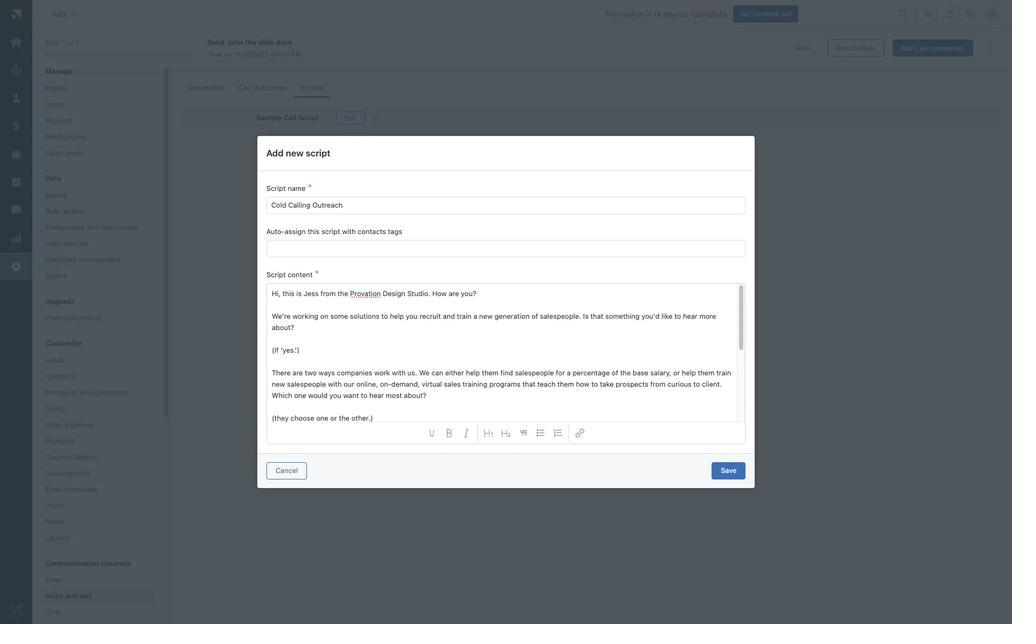 Task type: vqa. For each thing, say whether or not it's contained in the screenshot.
the Get Started image
no



Task type: locate. For each thing, give the bounding box(es) containing it.
the up prospects
[[621, 369, 631, 377]]

you inside we're working on some solutions to help you recruit and train a new generation of salespeople. is that something you'd like to hear more about?
[[406, 312, 418, 321]]

on up leads on the left of page
[[224, 50, 232, 58]]

or inside the there are two ways companies work with us. we can either help them find salespeople for a percentage of the base salary, or help them train new salespeople with our online, on-demand, virtual sales training programs that teach them how to take prospects from curious to client. which one would you want to hear most about?
[[674, 369, 680, 377]]

training
[[463, 380, 488, 389]]

goals
[[65, 148, 82, 157]]

2 vertical spatial from
[[651, 380, 666, 389]]

1 vertical spatial salespeople
[[287, 380, 326, 389]]

0 vertical spatial hear
[[683, 312, 698, 321]]

1 horizontal spatial are
[[449, 289, 459, 298]]

customize
[[45, 339, 82, 348]]

0 horizontal spatial are
[[293, 369, 303, 377]]

pipelines
[[65, 421, 94, 429]]

add down sample on the left top of the page
[[267, 148, 284, 159]]

with down the ways
[[328, 380, 342, 389]]

assign
[[285, 227, 306, 236]]

and left text
[[65, 592, 77, 601]]

add left chevron down image
[[52, 9, 66, 18]]

script down add image
[[306, 148, 331, 159]]

are left 'two'
[[293, 369, 303, 377]]

0 vertical spatial or
[[674, 369, 680, 377]]

0 vertical spatial salespeople
[[515, 369, 554, 377]]

1 vertical spatial or
[[331, 414, 337, 423]]

1 vertical spatial train
[[717, 369, 732, 377]]

about? down demand,
[[404, 392, 427, 400]]

search image
[[900, 9, 909, 18]]

take
[[600, 380, 614, 389]]

notes link
[[41, 515, 153, 529]]

help
[[390, 312, 404, 321], [466, 369, 480, 377], [682, 369, 696, 377]]

2 vertical spatial script
[[267, 270, 286, 279]]

0 vertical spatial on
[[681, 9, 689, 18]]

sales goals link
[[41, 146, 153, 160]]

salespeople.
[[540, 312, 582, 321]]

of up take
[[612, 369, 619, 377]]

1 horizontal spatial from
[[321, 289, 336, 298]]

1 vertical spatial email
[[45, 576, 63, 585]]

new left generation
[[480, 312, 493, 321]]

prospects
[[616, 380, 649, 389]]

1 vertical spatial with
[[392, 369, 406, 377]]

0 vertical spatial new
[[286, 148, 304, 159]]

script down scripts link
[[299, 113, 319, 122]]

0 horizontal spatial from
[[302, 58, 317, 67]]

voice for text
[[181, 41, 212, 55]]

None text field
[[272, 288, 734, 561]]

outcomes
[[253, 83, 287, 92]]

custom objects
[[45, 453, 98, 462]]

0 vertical spatial this
[[308, 227, 320, 236]]

0 vertical spatial you
[[406, 312, 418, 321]]

them down for
[[558, 380, 574, 389]]

(they choose one or the other.)
[[272, 414, 373, 423]]

2 1 from the left
[[76, 38, 79, 47]]

0 vertical spatial add
[[52, 9, 66, 18]]

0 horizontal spatial of
[[67, 38, 74, 47]]

0 vertical spatial sales
[[45, 148, 63, 157]]

them up client. on the bottom of page
[[698, 369, 715, 377]]

0 vertical spatial a
[[474, 312, 478, 321]]

None field
[[61, 41, 146, 50], [269, 241, 744, 257], [61, 41, 146, 50], [269, 241, 744, 257]]

2 vertical spatial of
[[612, 369, 619, 377]]

chat link
[[41, 606, 153, 620]]

1 vertical spatial on
[[224, 50, 232, 58]]

zendesk products image
[[968, 10, 976, 18]]

1 horizontal spatial voice
[[181, 41, 212, 55]]

1 vertical spatial add
[[341, 134, 354, 142]]

tags
[[388, 227, 402, 236]]

1 vertical spatial voice
[[45, 592, 63, 601]]

2 vertical spatial on
[[320, 312, 329, 321]]

completed
[[930, 43, 965, 52]]

1 vertical spatial about?
[[404, 392, 427, 400]]

0 horizontal spatial on
[[224, 50, 232, 58]]

one right choose
[[316, 414, 329, 423]]

1 horizontal spatial you
[[406, 312, 418, 321]]

help up curious
[[682, 369, 696, 377]]

call right sample on the left top of the page
[[284, 113, 297, 122]]

on-
[[380, 380, 392, 389]]

this inside text field
[[283, 289, 295, 298]]

about?
[[272, 323, 294, 332], [404, 392, 427, 400]]

0 horizontal spatial hear
[[370, 392, 384, 400]]

1 email from the top
[[45, 485, 63, 494]]

reschedule button
[[828, 39, 885, 57]]

or
[[674, 369, 680, 377], [331, 414, 337, 423]]

either
[[445, 369, 464, 377]]

1 horizontal spatial a
[[567, 369, 571, 377]]

choose
[[291, 414, 315, 423]]

1 horizontal spatial this
[[308, 227, 320, 236]]

script
[[369, 134, 388, 142], [306, 148, 331, 159], [322, 227, 340, 236]]

0 vertical spatial about?
[[272, 323, 294, 332]]

quote image
[[519, 429, 528, 438]]

about? inside we're working on some solutions to help you recruit and train a new generation of salespeople. is that something you'd like to hear more about?
[[272, 323, 294, 332]]

a inside the there are two ways companies work with us. we can either help them find salespeople for a percentage of the base salary, or help them train new salespeople with our online, on-demand, virtual sales training programs that teach them how to take prospects from curious to client. which one would you want to hear most about?
[[567, 369, 571, 377]]

0 horizontal spatial voice
[[45, 592, 63, 601]]

1 horizontal spatial that
[[591, 312, 604, 321]]

salespeople down 'two'
[[287, 380, 326, 389]]

0 horizontal spatial you
[[330, 392, 342, 400]]

1 vertical spatial you
[[330, 392, 342, 400]]

to down the online,
[[361, 392, 368, 400]]

channels
[[101, 559, 131, 568]]

and right recruit
[[443, 312, 455, 321]]

1
[[62, 38, 65, 47], [76, 38, 79, 47]]

sales down deals
[[45, 421, 63, 429]]

slide
[[258, 38, 274, 46]]

0 horizontal spatial that
[[523, 380, 536, 389]]

2 horizontal spatial on
[[681, 9, 689, 18]]

0 horizontal spatial or
[[331, 414, 337, 423]]

prospects and customers
[[45, 388, 129, 397]]

email up visits
[[45, 485, 63, 494]]

voice up your
[[181, 41, 212, 55]]

pm
[[291, 50, 302, 58]]

profile
[[45, 84, 66, 92]]

hear inside the there are two ways companies work with us. we can either help them find salespeople for a percentage of the base salary, or help them train new salespeople with our online, on-demand, virtual sales training programs that teach them how to take prospects from curious to client. which one would you want to hear most about?
[[370, 392, 384, 400]]

notifications
[[45, 132, 87, 141]]

and up leads on the left of page
[[215, 41, 236, 55]]

script right call
[[369, 134, 388, 142]]

provation
[[350, 289, 381, 298]]

1 vertical spatial call
[[239, 83, 251, 92]]

0 horizontal spatial add
[[52, 9, 66, 18]]

account link
[[41, 113, 153, 128]]

call left your
[[181, 58, 193, 67]]

voice inside voice and text call your leads and contacts directly from sell. learn about
[[181, 41, 212, 55]]

0 vertical spatial script
[[299, 113, 319, 122]]

deals link
[[41, 402, 153, 416]]

0 horizontal spatial about?
[[272, 323, 294, 332]]

contacts left tags
[[358, 227, 386, 236]]

content
[[288, 270, 313, 279]]

this left is
[[283, 289, 295, 298]]

you left recruit
[[406, 312, 418, 321]]

due
[[209, 50, 222, 58]]

0 vertical spatial script
[[369, 134, 388, 142]]

with left tags
[[342, 227, 356, 236]]

custom objects link
[[41, 450, 153, 464]]

heading2 image
[[502, 429, 511, 438]]

cancel image
[[987, 44, 996, 52]]

you left want
[[330, 392, 342, 400]]

1 vertical spatial are
[[293, 369, 303, 377]]

prospecting and enrichment
[[45, 223, 138, 232]]

email up voice and text
[[45, 576, 63, 585]]

bulk
[[45, 207, 59, 215]]

are inside the there are two ways companies work with us. we can either help them find salespeople for a percentage of the base salary, or help them train new salespeople with our online, on-demand, virtual sales training programs that teach them how to take prospects from curious to client. which one would you want to hear most about?
[[293, 369, 303, 377]]

add new script
[[267, 148, 331, 159]]

help down design
[[390, 312, 404, 321]]

1 horizontal spatial call
[[239, 83, 251, 92]]

them left find
[[482, 369, 499, 377]]

are right how
[[449, 289, 459, 298]]

of inside we're working on some solutions to help you recruit and train a new generation of salespeople. is that something you'd like to hear more about?
[[532, 312, 539, 321]]

0 vertical spatial voice
[[181, 41, 212, 55]]

hear down on-
[[370, 392, 384, 400]]

2 horizontal spatial new
[[480, 312, 493, 321]]

1 sales from the top
[[45, 148, 63, 157]]

help up training
[[466, 369, 480, 377]]

bold image
[[445, 429, 454, 438]]

script up hi,
[[267, 270, 286, 279]]

and for enrichment
[[87, 223, 99, 232]]

0 vertical spatial train
[[457, 312, 472, 321]]

communication
[[45, 559, 99, 568]]

from inside voice and text call your leads and contacts directly from sell. learn about
[[302, 58, 317, 67]]

that inside the there are two ways companies work with us. we can either help them find salespeople for a percentage of the base salary, or help them train new salespeople with our online, on-demand, virtual sales training programs that teach them how to take prospects from curious to client. which one would you want to hear most about?
[[523, 380, 536, 389]]

0 horizontal spatial new
[[272, 380, 285, 389]]

0 horizontal spatial one
[[294, 392, 306, 400]]

new up "name"
[[286, 148, 304, 159]]

add inside button
[[52, 9, 66, 18]]

on right days
[[681, 9, 689, 18]]

1 horizontal spatial one
[[316, 414, 329, 423]]

voice and text
[[45, 592, 92, 601]]

new down there
[[272, 380, 285, 389]]

1 vertical spatial of
[[532, 312, 539, 321]]

none text field containing hi, this is jess from the provation design studio. how are you?
[[272, 288, 734, 561]]

you?
[[461, 289, 477, 298]]

on inside send john the slide deck due on 11/17/2023 01:00 pm
[[224, 50, 232, 58]]

cancel button
[[267, 462, 307, 480]]

from down pm
[[302, 58, 317, 67]]

0 horizontal spatial them
[[482, 369, 499, 377]]

and down contacts link
[[80, 388, 92, 397]]

and down the bulk update link
[[87, 223, 99, 232]]

salespeople
[[515, 369, 554, 377], [287, 380, 326, 389]]

2 horizontal spatial from
[[651, 380, 666, 389]]

about? down we're
[[272, 323, 294, 332]]

sample
[[257, 113, 282, 122]]

heading1 image
[[485, 429, 493, 438]]

script right assign
[[322, 227, 340, 236]]

script for add call script
[[369, 134, 388, 142]]

0 horizontal spatial call
[[181, 58, 193, 67]]

templates
[[65, 485, 97, 494]]

the up 11/17/2023
[[245, 38, 256, 46]]

train up client. on the bottom of page
[[717, 369, 732, 377]]

sales
[[444, 380, 461, 389]]

call outcomes link
[[232, 78, 293, 98]]

or up curious
[[674, 369, 680, 377]]

2 vertical spatial add
[[267, 148, 284, 159]]

hear left more
[[683, 312, 698, 321]]

0 vertical spatial one
[[294, 392, 306, 400]]

1 vertical spatial sales
[[45, 421, 63, 429]]

0 vertical spatial call
[[181, 58, 193, 67]]

script left "name"
[[267, 184, 286, 193]]

2 sales from the top
[[45, 421, 63, 429]]

save button
[[712, 462, 746, 480]]

01:00
[[271, 50, 289, 58]]

1 vertical spatial that
[[523, 380, 536, 389]]

0 horizontal spatial 1
[[62, 38, 65, 47]]

1 horizontal spatial them
[[558, 380, 574, 389]]

lead capture link
[[41, 236, 153, 251]]

0 horizontal spatial a
[[474, 312, 478, 321]]

with up demand,
[[392, 369, 406, 377]]

1 horizontal spatial train
[[717, 369, 732, 377]]

capture
[[63, 239, 88, 248]]

a right for
[[567, 369, 571, 377]]

communication channels
[[45, 559, 131, 568]]

a down you?
[[474, 312, 478, 321]]

on left some
[[320, 312, 329, 321]]

mark
[[902, 43, 919, 52]]

0 vertical spatial that
[[591, 312, 604, 321]]

1 horizontal spatial add
[[267, 148, 284, 159]]

add
[[52, 9, 66, 18], [341, 134, 354, 142], [267, 148, 284, 159]]

add inside "button"
[[341, 134, 354, 142]]

2 horizontal spatial call
[[284, 113, 297, 122]]

underline image
[[429, 430, 436, 437]]

for
[[556, 369, 565, 377]]

train inside the there are two ways companies work with us. we can either help them find salespeople for a percentage of the base salary, or help them train new salespeople with our online, on-demand, virtual sales training programs that teach them how to take prospects from curious to client. which one would you want to hear most about?
[[717, 369, 732, 377]]

add image
[[328, 134, 337, 143]]

sales for sales goals
[[45, 148, 63, 157]]

11/17/2023
[[234, 50, 269, 58]]

of right generation
[[532, 312, 539, 321]]

voice up chat at the bottom left of the page
[[45, 592, 63, 601]]

generation
[[495, 312, 530, 321]]

2 vertical spatial call
[[284, 113, 297, 122]]

send
[[207, 38, 225, 46]]

contacts down 11/17/2023
[[245, 58, 273, 67]]

that left teach
[[523, 380, 536, 389]]

leads link
[[41, 353, 153, 367]]

trial expires in 14 days on 12/01/2023
[[605, 9, 727, 18]]

1 vertical spatial contacts
[[358, 227, 386, 236]]

call left outcomes
[[239, 83, 251, 92]]

update
[[61, 207, 84, 215]]

your
[[195, 58, 210, 67]]

0 horizontal spatial contacts
[[245, 58, 273, 67]]

prospecting
[[45, 223, 85, 232]]

of
[[67, 38, 74, 47], [532, 312, 539, 321], [612, 369, 619, 377]]

or left other.) at bottom
[[331, 414, 337, 423]]

subscriptions
[[45, 469, 90, 478]]

notifications link
[[41, 130, 153, 144]]

edit
[[346, 114, 356, 121]]

deck
[[276, 38, 293, 46]]

2 vertical spatial new
[[272, 380, 285, 389]]

from right jess
[[321, 289, 336, 298]]

voice for text
[[45, 592, 63, 601]]

one inside the there are two ways companies work with us. we can either help them find salespeople for a percentage of the base salary, or help them train new salespeople with our online, on-demand, virtual sales training programs that teach them how to take prospects from curious to client. which one would you want to hear most about?
[[294, 392, 306, 400]]

1 vertical spatial this
[[283, 289, 295, 298]]

1 vertical spatial hear
[[370, 392, 384, 400]]

0 vertical spatial contacts
[[245, 58, 273, 67]]

one left the would
[[294, 392, 306, 400]]

train down you?
[[457, 312, 472, 321]]

from inside the there are two ways companies work with us. we can either help them find salespeople for a percentage of the base salary, or help them train new salespeople with our online, on-demand, virtual sales training programs that teach them how to take prospects from curious to client. which one would you want to hear most about?
[[651, 380, 666, 389]]

sales left goals
[[45, 148, 63, 157]]

0 vertical spatial email
[[45, 485, 63, 494]]

script
[[299, 113, 319, 122], [267, 184, 286, 193], [267, 270, 286, 279]]

sell
[[781, 9, 793, 18]]

1 horizontal spatial hear
[[683, 312, 698, 321]]

1 horizontal spatial about?
[[404, 392, 427, 400]]

2 horizontal spatial of
[[612, 369, 619, 377]]

asterisk image
[[315, 270, 319, 279]]

script for add new script
[[306, 148, 331, 159]]

1 vertical spatial new
[[480, 312, 493, 321]]

and inside we're working on some solutions to help you recruit and train a new generation of salespeople. is that something you'd like to hear more about?
[[443, 312, 455, 321]]

to right solutions
[[382, 312, 388, 321]]

italic image
[[463, 429, 471, 438]]

salespeople up teach
[[515, 369, 554, 377]]

from down the salary,
[[651, 380, 666, 389]]

of right task
[[67, 38, 74, 47]]

add left call
[[341, 134, 354, 142]]

0 vertical spatial from
[[302, 58, 317, 67]]

2 email from the top
[[45, 576, 63, 585]]

this right assign
[[308, 227, 320, 236]]

1 horizontal spatial on
[[320, 312, 329, 321]]

script inside "button"
[[369, 134, 388, 142]]

that right is
[[591, 312, 604, 321]]

would
[[308, 392, 328, 400]]

one
[[294, 392, 306, 400], [316, 414, 329, 423]]

us.
[[408, 369, 418, 377]]

bell image
[[946, 9, 954, 18]]

sample call script
[[257, 113, 319, 122]]

0 horizontal spatial help
[[390, 312, 404, 321]]

and right plans
[[65, 314, 77, 322]]

1 horizontal spatial of
[[532, 312, 539, 321]]

0 horizontal spatial this
[[283, 289, 295, 298]]

that inside we're working on some solutions to help you recruit and train a new generation of salespeople. is that something you'd like to hear more about?
[[591, 312, 604, 321]]

learn
[[335, 58, 353, 67]]

1 vertical spatial script
[[306, 148, 331, 159]]



Task type: describe. For each thing, give the bounding box(es) containing it.
users link
[[41, 97, 153, 111]]

chevron down image
[[70, 9, 79, 18]]

name
[[288, 184, 306, 193]]

2 vertical spatial script
[[322, 227, 340, 236]]

buy zendesk sell button
[[733, 5, 799, 22]]

bullet list image
[[537, 429, 545, 438]]

to right 'like'
[[675, 312, 682, 321]]

demand,
[[392, 380, 420, 389]]

want
[[343, 392, 359, 400]]

2 horizontal spatial help
[[682, 369, 696, 377]]

how
[[576, 380, 590, 389]]

call
[[356, 134, 367, 142]]

1 horizontal spatial help
[[466, 369, 480, 377]]

1 1 from the left
[[62, 38, 65, 47]]

of inside the there are two ways companies work with us. we can either help them find salespeople for a percentage of the base salary, or help them train new salespeople with our online, on-demand, virtual sales training programs that teach them how to take prospects from curious to client. which one would you want to hear most about?
[[612, 369, 619, 377]]

email link
[[41, 573, 153, 587]]

(if
[[272, 346, 279, 355]]

the inside send john the slide deck due on 11/17/2023 01:00 pm
[[245, 38, 256, 46]]

cancel
[[276, 466, 298, 475]]

about
[[355, 58, 374, 67]]

contacts
[[45, 372, 75, 381]]

visits
[[45, 502, 63, 510]]

more
[[700, 312, 717, 321]]

new inside we're working on some solutions to help you recruit and train a new generation of salespeople. is that something you'd like to hear more about?
[[480, 312, 493, 321]]

list number image
[[554, 429, 563, 438]]

and for pricing
[[65, 314, 77, 322]]

email for email templates
[[45, 485, 63, 494]]

auto-
[[267, 227, 285, 236]]

1 horizontal spatial contacts
[[358, 227, 386, 236]]

on inside we're working on some solutions to help you recruit and train a new generation of salespeople. is that something you'd like to hear more about?
[[320, 312, 329, 321]]

to down percentage
[[592, 380, 598, 389]]

directly
[[275, 58, 300, 67]]

12/01/2023
[[691, 9, 727, 18]]

export link
[[41, 269, 153, 283]]

plans
[[45, 314, 63, 322]]

lead capture
[[45, 239, 88, 248]]

trash image
[[372, 115, 378, 121]]

voice and text call your leads and contacts directly from sell. learn about
[[181, 41, 376, 67]]

profile link
[[41, 81, 153, 95]]

script for script content
[[267, 270, 286, 279]]

task
[[45, 38, 60, 47]]

email for email
[[45, 576, 63, 585]]

auto-assign this script with contacts tags
[[267, 227, 402, 236]]

bulk update
[[45, 207, 84, 215]]

virtual
[[422, 380, 442, 389]]

0 vertical spatial are
[[449, 289, 459, 298]]

deals
[[45, 404, 64, 413]]

skip button
[[787, 39, 820, 57]]

'yes.')
[[281, 346, 300, 355]]

and for customers
[[80, 388, 92, 397]]

(if 'yes.')
[[272, 346, 300, 355]]

0 vertical spatial with
[[342, 227, 356, 236]]

1 horizontal spatial salespeople
[[515, 369, 554, 377]]

asterisk image
[[308, 184, 312, 193]]

duplicate management
[[45, 255, 121, 264]]

teach
[[538, 380, 556, 389]]

add for add new script
[[267, 148, 284, 159]]

solutions
[[350, 312, 380, 321]]

how
[[433, 289, 447, 298]]

design
[[383, 289, 406, 298]]

14
[[654, 9, 662, 18]]

the left provation
[[338, 289, 348, 298]]

text
[[239, 41, 262, 55]]

new inside the there are two ways companies work with us. we can either help them find salespeople for a percentage of the base salary, or help them train new salespeople with our online, on-demand, virtual sales training programs that teach them how to take prospects from curious to client. which one would you want to hear most about?
[[272, 380, 285, 389]]

and right leads on the left of page
[[231, 58, 243, 67]]

and for text
[[215, 41, 236, 55]]

base
[[633, 369, 649, 377]]

sales goals
[[45, 148, 82, 157]]

2 horizontal spatial them
[[698, 369, 715, 377]]

client.
[[702, 380, 722, 389]]

a inside we're working on some solutions to help you recruit and train a new generation of salespeople. is that something you'd like to hear more about?
[[474, 312, 478, 321]]

sales pipelines link
[[41, 418, 153, 432]]

account
[[45, 116, 72, 125]]

help inside we're working on some solutions to help you recruit and train a new generation of salespeople. is that something you'd like to hear more about?
[[390, 312, 404, 321]]

mark as completed
[[902, 43, 965, 52]]

add for add
[[52, 9, 66, 18]]

add for add call script
[[341, 134, 354, 142]]

you'd
[[642, 312, 660, 321]]

hear inside we're working on some solutions to help you recruit and train a new generation of salespeople. is that something you'd like to hear more about?
[[683, 312, 698, 321]]

objects
[[73, 453, 98, 462]]

reschedule
[[837, 43, 875, 52]]

1 horizontal spatial new
[[286, 148, 304, 159]]

as
[[921, 43, 928, 52]]

the inside the there are two ways companies work with us. we can either help them find salespeople for a percentage of the base salary, or help them train new salespeople with our online, on-demand, virtual sales training programs that teach them how to take prospects from curious to client. which one would you want to hear most about?
[[621, 369, 631, 377]]

contacts link
[[41, 369, 153, 383]]

1 vertical spatial from
[[321, 289, 336, 298]]

add button
[[43, 3, 87, 25]]

subscriptions link
[[41, 466, 153, 481]]

and for text
[[65, 592, 77, 601]]

0 vertical spatial of
[[67, 38, 74, 47]]

calls image
[[924, 9, 933, 18]]

recruit
[[420, 312, 441, 321]]

data
[[45, 174, 61, 183]]

management
[[78, 255, 121, 264]]

about? inside the there are two ways companies work with us. we can either help them find salespeople for a percentage of the base salary, or help them train new salespeople with our online, on-demand, virtual sales training programs that teach them how to take prospects from curious to client. which one would you want to hear most about?
[[404, 392, 427, 400]]

zendesk image
[[9, 604, 23, 618]]

leads
[[211, 58, 229, 67]]

1 vertical spatial one
[[316, 414, 329, 423]]

the left other.) at bottom
[[339, 414, 350, 423]]

send john the slide deck due on 11/17/2023 01:00 pm
[[207, 38, 302, 58]]

call inside voice and text call your leads and contacts directly from sell. learn about
[[181, 58, 193, 67]]

plans and pricing link
[[41, 311, 153, 325]]

prospects and customers link
[[41, 385, 153, 400]]

we're working on some solutions to help you recruit and train a new generation of salespeople. is that something you'd like to hear more about?
[[272, 312, 719, 332]]

script for script name
[[267, 184, 286, 193]]

we're
[[272, 312, 291, 321]]

add call script
[[341, 134, 388, 142]]

salary,
[[651, 369, 672, 377]]

import
[[45, 191, 67, 199]]

connection link
[[181, 78, 231, 98]]

link image
[[576, 429, 585, 438]]

you inside the there are two ways companies work with us. we can either help them find salespeople for a percentage of the base salary, or help them train new salespeople with our online, on-demand, virtual sales training programs that teach them how to take prospects from curious to client. which one would you want to hear most about?
[[330, 392, 342, 400]]

upgrade
[[45, 297, 75, 306]]

products link
[[41, 434, 153, 448]]

jp button
[[985, 5, 1002, 22]]

contacts inside voice and text call your leads and contacts directly from sell. learn about
[[245, 58, 273, 67]]

our
[[344, 380, 355, 389]]

duplicate management link
[[41, 253, 153, 267]]

visits link
[[41, 499, 153, 513]]

work
[[374, 369, 390, 377]]

to left client. on the bottom of page
[[694, 380, 701, 389]]

Script name field
[[271, 198, 741, 214]]

there
[[272, 369, 291, 377]]

chat
[[45, 608, 61, 617]]

train inside we're working on some solutions to help you recruit and train a new generation of salespeople. is that something you'd like to hear more about?
[[457, 312, 472, 321]]

scripts
[[301, 83, 324, 92]]

2 vertical spatial with
[[328, 380, 342, 389]]

email templates link
[[41, 483, 153, 497]]

most
[[386, 392, 402, 400]]

sales for sales pipelines
[[45, 421, 63, 429]]

prospecting and enrichment link
[[41, 220, 153, 234]]

0 horizontal spatial salespeople
[[287, 380, 326, 389]]

companies
[[337, 369, 373, 377]]

skip
[[796, 43, 810, 52]]

edit button
[[336, 112, 366, 124]]



